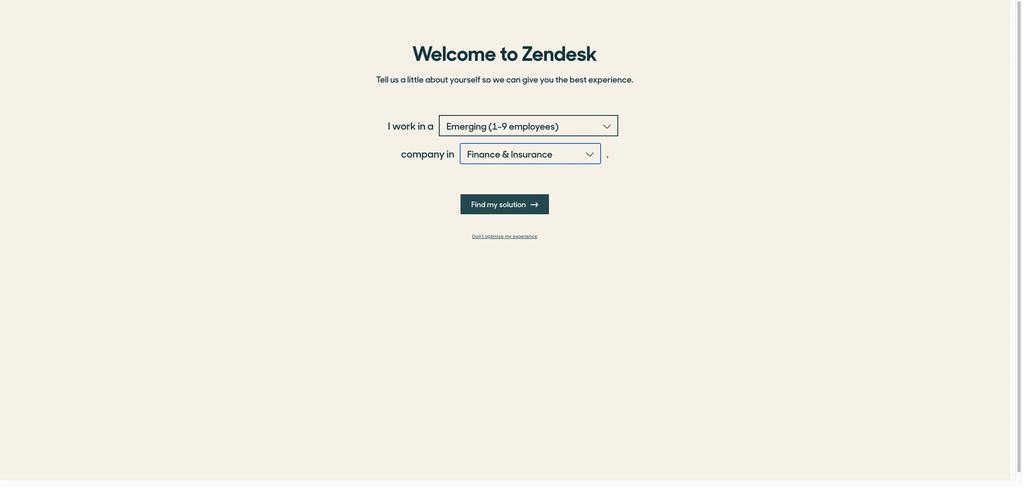 Task type: describe. For each thing, give the bounding box(es) containing it.
company in
[[401, 147, 455, 161]]

us
[[391, 73, 399, 85]]

my inside button
[[487, 199, 498, 210]]

welcome
[[413, 37, 496, 66]]

about
[[426, 73, 448, 85]]

yourself
[[450, 73, 481, 85]]

don't optimize my experience link
[[372, 234, 639, 240]]

solution
[[500, 199, 526, 210]]

company
[[401, 147, 445, 161]]

.
[[607, 147, 609, 161]]

can
[[507, 73, 521, 85]]

work
[[392, 119, 416, 133]]

best
[[570, 73, 587, 85]]

experience
[[513, 234, 538, 240]]

give
[[523, 73, 539, 85]]

0 vertical spatial in
[[418, 119, 426, 133]]

i
[[388, 119, 390, 133]]

i work in a
[[388, 119, 434, 133]]

the
[[556, 73, 568, 85]]

0 vertical spatial a
[[401, 73, 406, 85]]

tell
[[376, 73, 389, 85]]



Task type: vqa. For each thing, say whether or not it's contained in the screenshot.
the left my
yes



Task type: locate. For each thing, give the bounding box(es) containing it.
find
[[472, 199, 486, 210]]

experience.
[[589, 73, 634, 85]]

we
[[493, 73, 505, 85]]

arrow right image
[[531, 201, 539, 209]]

don't
[[472, 234, 484, 240]]

don't optimize my experience
[[472, 234, 538, 240]]

optimize
[[485, 234, 504, 240]]

in right company
[[447, 147, 455, 161]]

you
[[540, 73, 554, 85]]

0 horizontal spatial my
[[487, 199, 498, 210]]

1 horizontal spatial in
[[447, 147, 455, 161]]

1 horizontal spatial a
[[428, 119, 434, 133]]

0 horizontal spatial a
[[401, 73, 406, 85]]

welcome to zendesk
[[413, 37, 598, 66]]

find     my solution
[[472, 199, 528, 210]]

0 vertical spatial my
[[487, 199, 498, 210]]

so
[[482, 73, 491, 85]]

little
[[408, 73, 424, 85]]

tell us a little about yourself so we can give you the best experience.
[[376, 73, 634, 85]]

1 vertical spatial a
[[428, 119, 434, 133]]

a
[[401, 73, 406, 85], [428, 119, 434, 133]]

zendesk
[[522, 37, 598, 66]]

1 vertical spatial my
[[505, 234, 512, 240]]

1 vertical spatial in
[[447, 147, 455, 161]]

my
[[487, 199, 498, 210], [505, 234, 512, 240]]

1 horizontal spatial my
[[505, 234, 512, 240]]

in right work
[[418, 119, 426, 133]]

0 horizontal spatial in
[[418, 119, 426, 133]]

find     my solution button
[[461, 195, 549, 215]]

in
[[418, 119, 426, 133], [447, 147, 455, 161]]

to
[[500, 37, 518, 66]]

my right find
[[487, 199, 498, 210]]

a right work
[[428, 119, 434, 133]]

my right optimize
[[505, 234, 512, 240]]

a right us
[[401, 73, 406, 85]]



